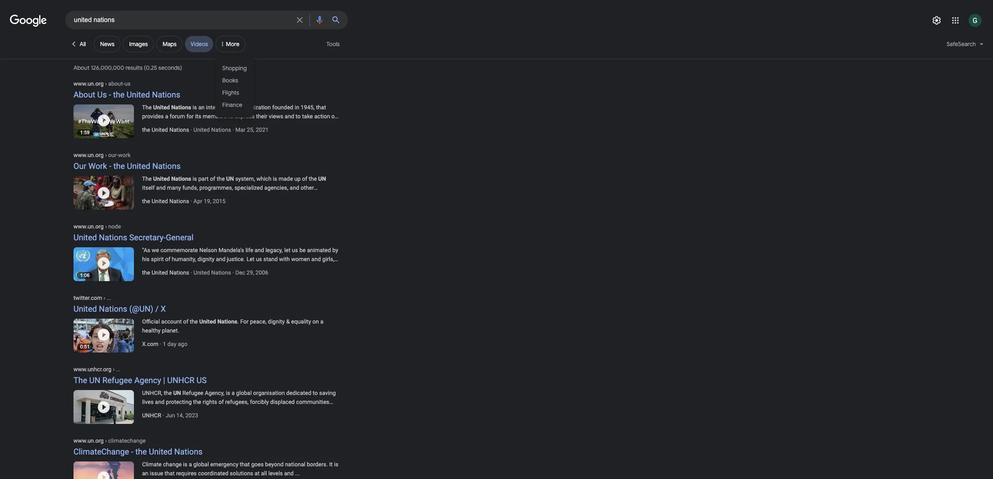 Task type: describe. For each thing, give the bounding box(es) containing it.
and right life
[[255, 247, 264, 254]]

... for nations
[[107, 295, 111, 301]]

books link
[[216, 74, 253, 87]]

united up climate at the bottom left of the page
[[149, 447, 172, 457]]

2023
[[185, 412, 198, 419]]

› node text field
[[104, 223, 121, 230]]

www.un.org for our
[[74, 152, 104, 158]]

menu containing shopping
[[216, 56, 253, 118]]

- for work
[[109, 161, 111, 171]]

all link
[[65, 36, 92, 52]]

united down provides
[[152, 127, 168, 133]]

twitter.com
[[74, 295, 102, 301]]

the down provides
[[142, 127, 150, 133]]

|
[[163, 376, 165, 385]]

system,
[[235, 176, 255, 182]]

the down the "› our-work" text box
[[113, 161, 125, 171]]

saving
[[319, 390, 336, 397]]

jun
[[166, 412, 175, 419]]

twitter.com › ...
[[74, 295, 111, 301]]

1:59 link
[[74, 103, 142, 138]]

that inside is an international organization founded in 1945, that provides a forum for its members to express their views and to take action on the ...
[[316, 104, 326, 111]]

other
[[301, 185, 314, 191]]

of right part on the left top of page
[[210, 176, 215, 182]]

the down the |
[[164, 390, 172, 397]]

stand
[[263, 256, 278, 263]]

equality
[[291, 319, 311, 325]]

more
[[226, 40, 239, 48]]

finance
[[222, 101, 242, 108]]

1
[[163, 341, 166, 348]]

and inside refugee agency, is a global organisation dedicated to saving lives and protecting the rights of refugees, forcibly displaced communities and ...
[[155, 399, 164, 405]]

none text field › about-us
[[74, 80, 131, 87]]

lives
[[142, 399, 154, 405]]

tools button
[[323, 36, 343, 52]]

forcibly
[[250, 399, 269, 405]]

0 vertical spatial unhcr
[[167, 376, 195, 385]]

work
[[88, 161, 107, 171]]

25,
[[247, 127, 254, 133]]

organizations.
[[142, 194, 178, 200]]

maps
[[163, 40, 177, 48]]

rights
[[203, 399, 217, 405]]

a inside is an international organization founded in 1945, that provides a forum for its members to express their views and to take action on the ...
[[165, 113, 168, 120]]

is left part on the left top of page
[[193, 176, 197, 182]]

videos link
[[185, 36, 213, 52]]

by
[[332, 247, 338, 254]]

node
[[108, 223, 121, 230]]

(@un)
[[129, 304, 153, 314]]

views
[[269, 113, 283, 120]]

dignity inside "as we commemorate nelson mandela's life and legacy, let us be animated by his spirit of humanity, dignity and justice. let us stand with women and girls, young ... the united nations · united nations · dec 29, 2006
[[198, 256, 215, 263]]

organisation
[[253, 390, 285, 397]]

› for united nations (@un) / x
[[104, 295, 105, 301]]

the for the united nations is part of the un system, which is made up of the un itself and many funds, programmes, specialized agencies, and other organizations. the united nations · apr 19, 2015
[[142, 176, 152, 182]]

and down up
[[290, 185, 299, 191]]

and ... inside climate change is a global emergency that goes beyond national borders. it is an issue that requires coordinated solutions at all levels and ...
[[284, 470, 300, 477]]

none text field › ...
[[74, 366, 121, 373]]

united left .
[[199, 319, 216, 325]]

day
[[167, 341, 176, 348]]

at
[[255, 470, 260, 477]]

for
[[186, 113, 194, 120]]

solutions
[[230, 470, 253, 477]]

2 horizontal spatial us
[[292, 247, 298, 254]]

united down "its"
[[193, 127, 210, 133]]

· left dec
[[232, 270, 234, 276]]

google image
[[10, 15, 47, 27]]

account
[[161, 319, 182, 325]]

global for requires
[[193, 461, 209, 468]]

global for forcibly
[[236, 390, 252, 397]]

Search search field
[[74, 16, 292, 26]]

beyond
[[265, 461, 284, 468]]

agency
[[134, 376, 161, 385]]

spirit
[[151, 256, 164, 263]]

work
[[118, 152, 131, 158]]

.
[[237, 319, 239, 325]]

unhcr,
[[142, 390, 162, 397]]

the up climate at the bottom left of the page
[[135, 447, 147, 457]]

many
[[167, 185, 181, 191]]

mandela's
[[219, 247, 244, 254]]

search by voice image
[[315, 15, 325, 25]]

borders.
[[307, 461, 328, 468]]

a inside climate change is a global emergency that goes beyond national borders. it is an issue that requires coordinated solutions at all levels and ...
[[189, 461, 192, 468]]

climatechange
[[74, 447, 129, 457]]

up
[[294, 176, 301, 182]]

the right account on the bottom
[[190, 319, 198, 325]]

none text field › climatechange
[[74, 437, 146, 444]]

&
[[286, 319, 290, 325]]

let
[[284, 247, 290, 254]]

for
[[240, 319, 249, 325]]

climate change is a global emergency that goes beyond national borders. it is an issue that requires coordinated solutions at all levels and ...
[[142, 461, 338, 477]]

none text field the "› our-work"
[[74, 151, 131, 158]]

a inside . for peace, dignity & equality on a healthy planet.
[[320, 319, 323, 325]]

all
[[80, 40, 86, 48]]

shopping link
[[216, 62, 253, 74]]

his
[[142, 256, 150, 263]]

united down www.un.org › node
[[74, 233, 97, 243]]

justice.
[[227, 256, 245, 263]]

29,
[[247, 270, 254, 276]]

is up requires
[[183, 461, 187, 468]]

climate
[[142, 461, 162, 468]]

united down humanity,
[[193, 270, 210, 276]]

agencies,
[[264, 185, 288, 191]]

x
[[161, 304, 166, 314]]

un left system, on the top left of page
[[226, 176, 234, 182]]

united up the many
[[153, 176, 170, 182]]

us
[[197, 376, 207, 385]]

of right account on the bottom
[[183, 319, 188, 325]]

more filters element
[[226, 40, 239, 48]]

› ... text field
[[111, 366, 121, 373]]

www.unhcr.org › ...
[[74, 366, 121, 373]]

www.un.org for about
[[74, 80, 104, 87]]

· down humanity,
[[191, 270, 192, 276]]

images link
[[123, 36, 154, 52]]

flights
[[222, 89, 239, 96]]

dec
[[235, 270, 245, 276]]

of inside refugee agency, is a global organisation dedicated to saving lives and protecting the rights of refugees, forcibly displaced communities and ...
[[219, 399, 224, 405]]

flights link
[[216, 87, 253, 99]]

2006
[[256, 270, 268, 276]]

www.un.org for united
[[74, 223, 104, 230]]

agency,
[[205, 390, 224, 397]]

un up protecting
[[173, 390, 181, 397]]

refugee agency, is a global organisation dedicated to saving lives and protecting the rights of refugees, forcibly displaced communities and ...
[[142, 390, 336, 414]]

in
[[295, 104, 299, 111]]

shopping
[[222, 64, 247, 72]]

is up agencies, on the left of page
[[273, 176, 277, 182]]

dignity inside . for peace, dignity & equality on a healthy planet.
[[268, 319, 285, 325]]

the up other on the top left of the page
[[309, 176, 317, 182]]

1 horizontal spatial to
[[296, 113, 301, 120]]

clear image
[[295, 11, 305, 29]]

healthy
[[142, 327, 161, 334]]

the united nations is part of the un system, which is made up of the un itself and many funds, programmes, specialized agencies, and other organizations. the united nations · apr 19, 2015
[[142, 176, 326, 205]]

› for about us - the united nations
[[105, 80, 107, 87]]

the down › about-us text box
[[113, 90, 125, 100]]

126,000,000
[[91, 64, 124, 71]]

life
[[245, 247, 253, 254]]

united down spirit
[[152, 270, 168, 276]]

1 horizontal spatial us
[[256, 256, 262, 263]]

www.un.org › node
[[74, 223, 121, 230]]

www.unhcr.org
[[74, 366, 111, 373]]

their
[[256, 113, 267, 120]]

14,
[[176, 412, 184, 419]]

the inside "as we commemorate nelson mandela's life and legacy, let us be animated by his spirit of humanity, dignity and justice. let us stand with women and girls, young ... the united nations · united nations · dec 29, 2006
[[142, 270, 150, 276]]

/
[[155, 304, 159, 314]]

made
[[279, 176, 293, 182]]



Task type: locate. For each thing, give the bounding box(es) containing it.
menu
[[216, 56, 253, 118]]

0 vertical spatial the
[[142, 104, 152, 111]]

the
[[142, 104, 152, 111], [142, 176, 152, 182], [74, 376, 87, 385]]

us right let
[[256, 256, 262, 263]]

0 horizontal spatial dignity
[[198, 256, 215, 263]]

and ... inside refugee agency, is a global organisation dedicated to saving lives and protecting the rights of refugees, forcibly displaced communities and ...
[[142, 408, 158, 414]]

to down in
[[296, 113, 301, 120]]

0 horizontal spatial an
[[142, 470, 148, 477]]

of down agency,
[[219, 399, 224, 405]]

0 vertical spatial global
[[236, 390, 252, 397]]

none text field for us
[[74, 80, 131, 87]]

2015
[[213, 198, 226, 205]]

2 vertical spatial -
[[131, 447, 133, 457]]

a up requires
[[189, 461, 192, 468]]

safesearch button
[[942, 36, 989, 56]]

0 horizontal spatial global
[[193, 461, 209, 468]]

www.un.org inside › node text box
[[74, 223, 104, 230]]

united down itself
[[152, 198, 168, 205]]

young ...
[[142, 265, 163, 272]]

· inside the united nations is part of the un system, which is made up of the un itself and many funds, programmes, specialized agencies, and other organizations. the united nations · apr 19, 2015
[[191, 198, 192, 205]]

is an international organization founded in 1945, that provides a forum for its members to express their views and to take action on the ...
[[142, 104, 338, 129]]

coordinated
[[198, 470, 228, 477]]

0 vertical spatial an
[[198, 104, 205, 111]]

› up climatechange
[[105, 438, 107, 444]]

us left be
[[292, 247, 298, 254]]

on inside is an international organization founded in 1945, that provides a forum for its members to express their views and to take action on the ...
[[332, 113, 338, 120]]

› for our work - the united nations
[[105, 152, 107, 158]]

0 horizontal spatial on
[[312, 319, 319, 325]]

2 none text field from the top
[[74, 223, 121, 230]]

levels
[[268, 470, 283, 477]]

an up "its"
[[198, 104, 205, 111]]

the united nations
[[142, 104, 191, 111]]

nations
[[152, 90, 180, 100], [171, 104, 191, 111], [169, 127, 189, 133], [211, 127, 231, 133], [152, 161, 181, 171], [171, 176, 191, 182], [169, 198, 189, 205], [99, 233, 127, 243], [169, 270, 189, 276], [211, 270, 231, 276], [99, 304, 127, 314], [217, 319, 237, 325], [174, 447, 203, 457]]

dignity left the &
[[268, 319, 285, 325]]

- down our- on the top left of page
[[109, 161, 111, 171]]

the up programmes,
[[217, 176, 225, 182]]

and
[[285, 113, 294, 120], [156, 185, 166, 191], [290, 185, 299, 191], [255, 247, 264, 254], [216, 256, 225, 263], [311, 256, 321, 263], [155, 399, 164, 405]]

a down the united nations
[[165, 113, 168, 120]]

unhcr right the |
[[167, 376, 195, 385]]

None text field
[[74, 80, 131, 87], [74, 294, 111, 301], [74, 366, 121, 373], [74, 437, 146, 444]]

2 vertical spatial the
[[74, 376, 87, 385]]

the united nations · united nations · mar 25, 2021
[[142, 127, 269, 133]]

specialized
[[234, 185, 263, 191]]

a up refugees,
[[232, 390, 235, 397]]

· down for
[[191, 127, 192, 133]]

1 vertical spatial -
[[109, 161, 111, 171]]

is inside is an international organization founded in 1945, that provides a forum for its members to express their views and to take action on the ...
[[193, 104, 197, 111]]

·
[[191, 127, 192, 133], [232, 127, 234, 133], [191, 198, 192, 205], [191, 270, 192, 276], [232, 270, 234, 276], [160, 341, 161, 348], [163, 412, 164, 419]]

1 vertical spatial an
[[142, 470, 148, 477]]

an inside climate change is a global emergency that goes beyond national borders. it is an issue that requires coordinated solutions at all levels and ...
[[142, 470, 148, 477]]

1 horizontal spatial and ...
[[284, 470, 300, 477]]

peace,
[[250, 319, 266, 325]]

1 vertical spatial unhcr
[[142, 412, 161, 419]]

to inside refugee agency, is a global organisation dedicated to saving lives and protecting the rights of refugees, forcibly displaced communities and ...
[[313, 390, 318, 397]]

programmes,
[[199, 185, 233, 191]]

its
[[195, 113, 201, 120]]

... up the un refugee agency | unhcr us
[[116, 366, 121, 373]]

organization
[[239, 104, 271, 111]]

0 vertical spatial and ...
[[142, 408, 158, 414]]

0 vertical spatial on
[[332, 113, 338, 120]]

the down www.unhcr.org
[[74, 376, 87, 385]]

0 horizontal spatial unhcr
[[142, 412, 161, 419]]

None search field
[[0, 10, 348, 29]]

x.com · 1 day ago
[[142, 341, 187, 348]]

our
[[74, 161, 86, 171]]

2021
[[256, 127, 269, 133]]

0 horizontal spatial ...
[[107, 295, 111, 301]]

united down work
[[127, 161, 150, 171]]

› for climatechange - the united nations
[[105, 438, 107, 444]]

1 vertical spatial and ...
[[284, 470, 300, 477]]

communities
[[296, 399, 329, 405]]

is up "its"
[[193, 104, 197, 111]]

0 vertical spatial about
[[74, 64, 89, 71]]

1 horizontal spatial on
[[332, 113, 338, 120]]

the for the united nations
[[142, 104, 152, 111]]

us up the about us - the united nations
[[124, 80, 131, 87]]

www.un.org › our-work
[[74, 152, 131, 158]]

results
[[125, 64, 143, 71]]

› left node
[[105, 223, 107, 230]]

united down › about-us text box
[[127, 90, 150, 100]]

none text field down the 0:51
[[74, 366, 121, 373]]

members
[[203, 113, 227, 120]]

1 horizontal spatial ...
[[116, 366, 121, 373]]

the un refugee agency | unhcr us
[[74, 376, 207, 385]]

- right us
[[109, 90, 111, 100]]

· left jun
[[163, 412, 164, 419]]

on inside . for peace, dignity & equality on a healthy planet.
[[312, 319, 319, 325]]

- down climatechange
[[131, 447, 133, 457]]

of inside "as we commemorate nelson mandela's life and legacy, let us be animated by his spirit of humanity, dignity and justice. let us stand with women and girls, young ... the united nations · united nations · dec 29, 2006
[[165, 256, 170, 263]]

the up itself
[[142, 176, 152, 182]]

- for us
[[109, 90, 111, 100]]

none text field › node
[[74, 223, 121, 230]]

funds,
[[182, 185, 198, 191]]

us inside text field
[[124, 80, 131, 87]]

ago
[[178, 341, 187, 348]]

› our-work text field
[[104, 152, 131, 158]]

0 vertical spatial none text field
[[74, 151, 131, 158]]

maps link
[[156, 36, 183, 52]]

and down animated at bottom
[[311, 256, 321, 263]]

3 www.un.org from the top
[[74, 223, 104, 230]]

and inside is an international organization founded in 1945, that provides a forum for its members to express their views and to take action on the ...
[[285, 113, 294, 120]]

seconds)
[[158, 64, 182, 71]]

the for the un refugee agency | unhcr us
[[74, 376, 87, 385]]

unhcr, the un
[[142, 390, 181, 397]]

and ... down lives
[[142, 408, 158, 414]]

and down mandela's
[[216, 256, 225, 263]]

2 vertical spatial that
[[165, 470, 175, 477]]

1 vertical spatial ...
[[116, 366, 121, 373]]

let
[[246, 256, 254, 263]]

none text field down 1:06
[[74, 294, 111, 301]]

2 none text field from the top
[[74, 294, 111, 301]]

www.un.org up climatechange
[[74, 438, 104, 444]]

4 www.un.org from the top
[[74, 438, 104, 444]]

a inside refugee agency, is a global organisation dedicated to saving lives and protecting the rights of refugees, forcibly displaced communities and ...
[[232, 390, 235, 397]]

national
[[285, 461, 305, 468]]

the down itself
[[142, 198, 150, 205]]

1 vertical spatial dignity
[[268, 319, 285, 325]]

(0.25
[[144, 64, 157, 71]]

the inside refugee agency, is a global organisation dedicated to saving lives and protecting the rights of refugees, forcibly displaced communities and ...
[[193, 399, 201, 405]]

0 horizontal spatial us
[[124, 80, 131, 87]]

global inside climate change is a global emergency that goes beyond national borders. it is an issue that requires coordinated solutions at all levels and ...
[[193, 461, 209, 468]]

women
[[291, 256, 310, 263]]

www.un.org for climatechange
[[74, 438, 104, 444]]

is
[[193, 104, 197, 111], [193, 176, 197, 182], [273, 176, 277, 182], [226, 390, 230, 397], [183, 461, 187, 468], [334, 461, 338, 468]]

0:51 link
[[74, 317, 142, 353]]

about
[[74, 64, 89, 71], [74, 90, 95, 100]]

› for united nations secretary-general
[[105, 223, 107, 230]]

none text field for -
[[74, 437, 146, 444]]

mar
[[235, 127, 245, 133]]

› right twitter.com
[[104, 295, 105, 301]]

take
[[302, 113, 313, 120]]

that up action
[[316, 104, 326, 111]]

of right up
[[302, 176, 307, 182]]

www.un.org inside the "› our-work" text box
[[74, 152, 104, 158]]

none text field up work at the left
[[74, 151, 131, 158]]

images
[[129, 40, 148, 48]]

www.un.org inside › climatechange text field
[[74, 438, 104, 444]]

1 vertical spatial that
[[240, 461, 250, 468]]

the inside the united nations is part of the un system, which is made up of the un itself and many funds, programmes, specialized agencies, and other organizations. the united nations · apr 19, 2015
[[142, 176, 152, 182]]

an inside is an international organization founded in 1945, that provides a forum for its members to express their views and to take action on the ...
[[198, 104, 205, 111]]

0 vertical spatial refugee
[[102, 376, 132, 385]]

1 www.un.org from the top
[[74, 80, 104, 87]]

unhcr down lives
[[142, 412, 161, 419]]

about for about 126,000,000 results (0.25 seconds)
[[74, 64, 89, 71]]

about down "all"
[[74, 64, 89, 71]]

refugees,
[[225, 399, 249, 405]]

on right equality
[[312, 319, 319, 325]]

our work - the united nations
[[74, 161, 181, 171]]

that
[[316, 104, 326, 111], [240, 461, 250, 468], [165, 470, 175, 477]]

› right www.unhcr.org
[[113, 366, 115, 373]]

none text field for work
[[74, 151, 131, 158]]

1 horizontal spatial unhcr
[[167, 376, 195, 385]]

1 vertical spatial about
[[74, 90, 95, 100]]

1 none text field from the top
[[74, 151, 131, 158]]

and down unhcr, the un
[[155, 399, 164, 405]]

1 vertical spatial the
[[142, 176, 152, 182]]

global inside refugee agency, is a global organisation dedicated to saving lives and protecting the rights of refugees, forcibly displaced communities and ...
[[236, 390, 252, 397]]

more button
[[216, 36, 246, 56]]

to up communities
[[313, 390, 318, 397]]

action
[[314, 113, 330, 120]]

0 vertical spatial that
[[316, 104, 326, 111]]

planet.
[[162, 327, 179, 334]]

0 vertical spatial dignity
[[198, 256, 215, 263]]

1 horizontal spatial global
[[236, 390, 252, 397]]

none text field up united nations secretary-general
[[74, 223, 121, 230]]

. for peace, dignity & equality on a healthy planet.
[[142, 319, 323, 334]]

refugee
[[102, 376, 132, 385], [182, 390, 203, 397]]

united up provides
[[153, 104, 170, 111]]

1 vertical spatial on
[[312, 319, 319, 325]]

0 horizontal spatial refugee
[[102, 376, 132, 385]]

the down his
[[142, 270, 150, 276]]

2 about from the top
[[74, 90, 95, 100]]

and ... down national
[[284, 470, 300, 477]]

1 horizontal spatial an
[[198, 104, 205, 111]]

· left apr
[[191, 198, 192, 205]]

tools
[[326, 40, 340, 48]]

none text field up climatechange
[[74, 437, 146, 444]]

1 vertical spatial refugee
[[182, 390, 203, 397]]

about 126,000,000 results (0.25 seconds)
[[74, 64, 183, 71]]

1 vertical spatial us
[[292, 247, 298, 254]]

on right action
[[332, 113, 338, 120]]

about for about us - the united nations
[[74, 90, 95, 100]]

un down www.unhcr.org › ...
[[89, 376, 100, 385]]

change
[[163, 461, 182, 468]]

refugee down us
[[182, 390, 203, 397]]

girls,
[[322, 256, 334, 263]]

apr
[[193, 198, 202, 205]]

2 horizontal spatial that
[[316, 104, 326, 111]]

1 horizontal spatial dignity
[[268, 319, 285, 325]]

refugee inside refugee agency, is a global organisation dedicated to saving lives and protecting the rights of refugees, forcibly displaced communities and ...
[[182, 390, 203, 397]]

› climatechange text field
[[104, 438, 146, 444]]

1 vertical spatial none text field
[[74, 223, 121, 230]]

that down change
[[165, 470, 175, 477]]

none text field for un
[[74, 366, 121, 373]]

2 www.un.org from the top
[[74, 152, 104, 158]]

goes
[[251, 461, 264, 468]]

None text field
[[74, 151, 131, 158], [74, 223, 121, 230]]

0 vertical spatial ...
[[107, 295, 111, 301]]

emergency
[[210, 461, 238, 468]]

global up refugees,
[[236, 390, 252, 397]]

an
[[198, 104, 205, 111], [142, 470, 148, 477]]

books
[[222, 77, 238, 84]]

www.un.org up us
[[74, 80, 104, 87]]

› left about-
[[105, 80, 107, 87]]

3 none text field from the top
[[74, 366, 121, 373]]

all
[[261, 470, 267, 477]]

2 vertical spatial us
[[256, 256, 262, 263]]

international
[[206, 104, 238, 111]]

www.un.org › about-us
[[74, 80, 131, 87]]

0 vertical spatial -
[[109, 90, 111, 100]]

about left us
[[74, 90, 95, 100]]

we
[[152, 247, 159, 254]]

0 horizontal spatial that
[[165, 470, 175, 477]]

is right 'it'
[[334, 461, 338, 468]]

www.un.org inside › about-us text field
[[74, 80, 104, 87]]

none text field for nations
[[74, 294, 111, 301]]

› left our- on the top left of page
[[105, 152, 107, 158]]

-
[[109, 90, 111, 100], [109, 161, 111, 171], [131, 447, 133, 457]]

none text field up us
[[74, 80, 131, 87]]

to down finance
[[228, 113, 233, 120]]

› about-us text field
[[104, 80, 131, 87]]

forum
[[170, 113, 185, 120]]

global up coordinated
[[193, 461, 209, 468]]

1 vertical spatial global
[[193, 461, 209, 468]]

1:06 link
[[74, 246, 142, 281]]

www.un.org up our
[[74, 152, 104, 158]]

1 about from the top
[[74, 64, 89, 71]]

dignity down nelson
[[198, 256, 215, 263]]

a right equality
[[320, 319, 323, 325]]

none text field for nations
[[74, 223, 121, 230]]

2 horizontal spatial to
[[313, 390, 318, 397]]

1 none text field from the top
[[74, 80, 131, 87]]

0 horizontal spatial and ...
[[142, 408, 158, 414]]

0 horizontal spatial to
[[228, 113, 233, 120]]

an down climate at the bottom left of the page
[[142, 470, 148, 477]]

refugee down › ... text field
[[102, 376, 132, 385]]

1945,
[[301, 104, 315, 111]]

of right spirit
[[165, 256, 170, 263]]

› for the un refugee agency | unhcr us
[[113, 366, 115, 373]]

the left rights
[[193, 399, 201, 405]]

· left the 1
[[160, 341, 161, 348]]

none text field containing www.unhcr.org
[[74, 366, 121, 373]]

united down twitter.com
[[74, 304, 97, 314]]

1 horizontal spatial refugee
[[182, 390, 203, 397]]

and ...
[[142, 408, 158, 414], [284, 470, 300, 477]]

1 horizontal spatial that
[[240, 461, 250, 468]]

that up the solutions
[[240, 461, 250, 468]]

www.un.org left node
[[74, 223, 104, 230]]

www.un.org › climatechange
[[74, 438, 146, 444]]

is up refugees,
[[226, 390, 230, 397]]

issue
[[150, 470, 163, 477]]

... for un
[[116, 366, 121, 373]]

the up provides
[[142, 104, 152, 111]]

› ... text field
[[102, 295, 111, 301]]

and down founded
[[285, 113, 294, 120]]

4 none text field from the top
[[74, 437, 146, 444]]

none text field containing twitter.com
[[74, 294, 111, 301]]

un right up
[[318, 176, 326, 182]]

· left mar
[[232, 127, 234, 133]]

of
[[210, 176, 215, 182], [302, 176, 307, 182], [165, 256, 170, 263], [183, 319, 188, 325], [219, 399, 224, 405]]

climatechange - the united nations
[[74, 447, 203, 457]]

is inside refugee agency, is a global organisation dedicated to saving lives and protecting the rights of refugees, forcibly displaced communities and ...
[[226, 390, 230, 397]]

0:51
[[80, 344, 90, 350]]

official account of the united nations
[[142, 319, 237, 325]]

0 vertical spatial us
[[124, 80, 131, 87]]

and up organizations.
[[156, 185, 166, 191]]

protecting
[[166, 399, 192, 405]]



Task type: vqa. For each thing, say whether or not it's contained in the screenshot.
Www.Unhcr.Org
yes



